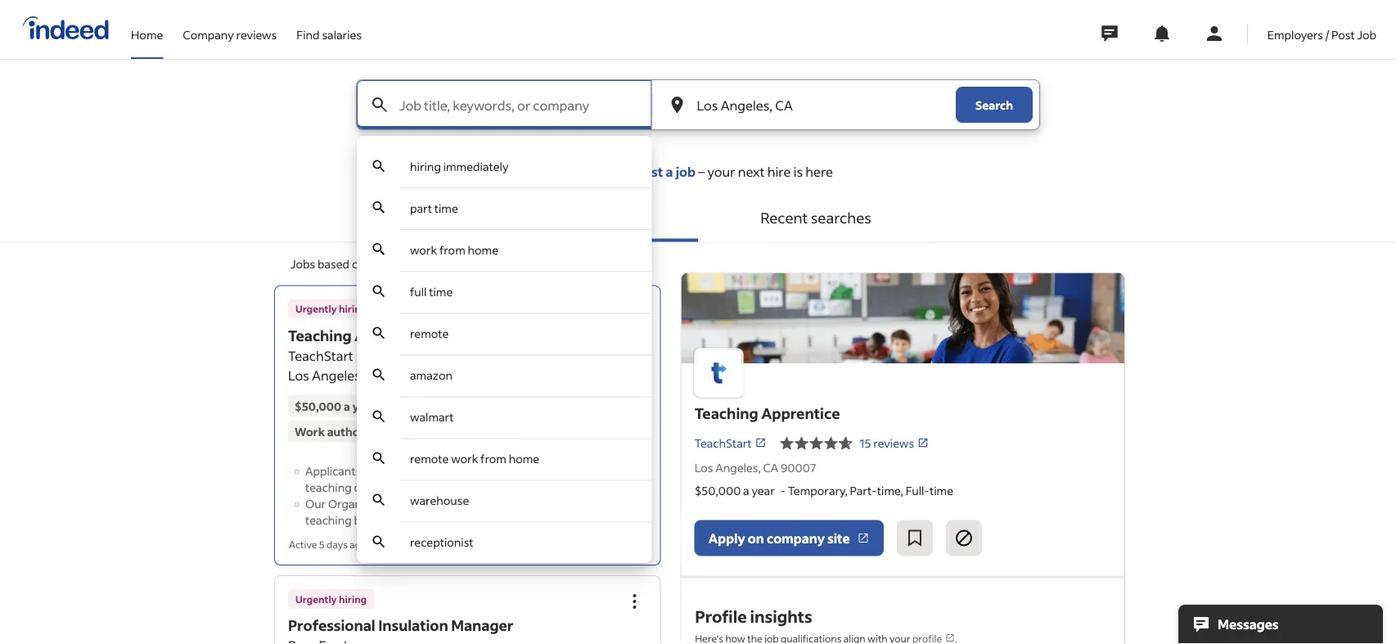 Task type: vqa. For each thing, say whether or not it's contained in the screenshot.
work from home link
yes



Task type: describe. For each thing, give the bounding box(es) containing it.
1 vertical spatial work
[[451, 452, 478, 466]]

applicants
[[305, 464, 361, 479]]

part
[[410, 201, 432, 215]]

here's
[[695, 632, 723, 644]]

not
[[380, 464, 398, 479]]

apply
[[709, 530, 746, 547]]

90007 inside teachstart los angeles, ca 90007
[[387, 367, 427, 384]]

teachstart for teachstart los angeles, ca 90007
[[288, 347, 354, 364]]

hiring immediately link
[[357, 146, 652, 187]]

1 horizontal spatial 90007
[[781, 461, 816, 475]]

-
[[781, 483, 786, 498]]

here
[[806, 163, 834, 180]]

only
[[428, 480, 451, 495]]

remote work from home
[[410, 452, 540, 466]]

our
[[305, 497, 326, 511]]

year for $50,000 a year - temporary, part-time, full-time
[[752, 483, 775, 498]]

walmart
[[410, 410, 454, 425]]

work from home link
[[357, 229, 652, 270]]

urgently for teaching apprentice
[[296, 303, 337, 315]]

2 teaching from the top
[[305, 513, 352, 528]]

employers / post job link
[[1268, 0, 1377, 56]]

full time link
[[357, 270, 652, 312]]

job actions menu is collapsed image
[[625, 592, 645, 612]]

a down los angeles, ca 90007
[[744, 483, 750, 498]]

people,…
[[454, 513, 505, 528]]

work authorization
[[295, 424, 403, 439]]

hiring for apprentice
[[339, 303, 367, 315]]

notifications unread count 0 image
[[1153, 24, 1172, 43]]

profile link
[[913, 632, 955, 644]]

teachstart for teachstart
[[695, 436, 752, 451]]

save this job image
[[905, 528, 925, 548]]

time for part time
[[435, 201, 458, 215]]

$50,000 a year - temporary, part-time, full-time
[[695, 483, 954, 498]]

0 horizontal spatial from
[[440, 242, 466, 257]]

search: Job title, keywords, or company text field
[[396, 80, 652, 129]]

part time link
[[357, 187, 652, 229]]

professional
[[288, 616, 376, 635]]

full-time
[[393, 399, 444, 413]]

certification
[[354, 480, 418, 495]]

company
[[183, 27, 234, 42]]

accelerates
[[467, 497, 527, 511]]

based
[[318, 257, 350, 271]]

none search field inside profile insights main content
[[343, 79, 1054, 563]]

not interested image
[[954, 528, 974, 548]]

time,
[[878, 483, 904, 498]]

0 horizontal spatial work
[[410, 242, 437, 257]]

ago
[[350, 538, 367, 551]]

ca inside teachstart los angeles, ca 90007
[[367, 367, 384, 384]]

recent searches
[[761, 208, 872, 227]]

0 vertical spatial apprentice
[[355, 326, 433, 345]]

indeed
[[452, 257, 489, 271]]

home
[[131, 27, 163, 42]]

urgently for professional insulation manager
[[296, 593, 337, 605]]

job for a
[[676, 163, 696, 180]]

messages
[[1218, 616, 1279, 633]]

15
[[860, 436, 872, 451]]

post
[[1332, 27, 1356, 42]]

with
[[868, 632, 888, 644]]

great
[[423, 513, 452, 528]]

0 horizontal spatial on
[[352, 257, 366, 271]]

messages unread count 0 image
[[1099, 17, 1121, 50]]

activity
[[395, 257, 434, 271]]

search button
[[956, 87, 1033, 123]]

1 horizontal spatial apprentice
[[762, 404, 840, 422]]

jobs
[[291, 257, 315, 271]]

0 vertical spatial full-
[[393, 399, 419, 413]]

4.8 out of 5 stars. link to 15 company reviews (opens in a new tab) image
[[780, 434, 854, 453]]

background
[[438, 464, 502, 479]]

15 reviews link
[[860, 436, 929, 451]]

hiring inside "search suggestions" list box
[[410, 159, 441, 174]]

profile
[[695, 605, 747, 627]]

walmart link
[[357, 396, 652, 438]]

your next hire is here
[[708, 163, 834, 180]]

1 vertical spatial from
[[481, 452, 507, 466]]

search suggestions list box
[[357, 146, 652, 563]]

recent
[[761, 208, 808, 227]]

15 reviews
[[860, 436, 915, 451]]

employers: post a job
[[563, 163, 696, 180]]

active
[[289, 538, 317, 551]]

need
[[400, 464, 427, 479]]

hiring for insulation
[[339, 593, 367, 605]]

a up "only"
[[430, 464, 436, 479]]

company reviews link
[[183, 0, 277, 56]]

hiring immediately
[[410, 159, 509, 174]]

find salaries
[[297, 27, 362, 42]]

1 vertical spatial home
[[509, 452, 540, 466]]

*teachstart
[[403, 497, 464, 511]]

teaching apprentice group
[[617, 294, 653, 330]]

to
[[598, 497, 609, 511]]

qualifications
[[781, 632, 842, 644]]

teachstart link
[[695, 435, 767, 452]]

5
[[319, 538, 325, 551]]

Edit location text field
[[694, 80, 924, 129]]

immediately
[[444, 159, 509, 174]]

employers: post a job link
[[563, 163, 696, 180]]

organization:
[[328, 497, 401, 511]]

1 vertical spatial teaching apprentice
[[695, 404, 840, 422]]

1 teaching from the top
[[305, 480, 352, 495]]

company
[[767, 530, 825, 547]]

1 vertical spatial angeles,
[[716, 461, 761, 475]]

reviews for 15 reviews
[[874, 436, 915, 451]]

receptionist
[[410, 535, 474, 550]]

a right "only"
[[454, 480, 460, 495]]

pathway
[[549, 497, 595, 511]]

reviews for company reviews
[[236, 27, 277, 42]]

profile insights main content
[[0, 79, 1397, 644]]

los angeles, ca 90007
[[695, 461, 816, 475]]

recruiting
[[369, 513, 421, 528]]

employers:
[[563, 163, 633, 180]]



Task type: locate. For each thing, give the bounding box(es) containing it.
urgently down jobs
[[296, 303, 337, 315]]

$50,000
[[295, 399, 342, 413], [695, 483, 741, 498]]

.
[[955, 632, 958, 644]]

employers
[[1268, 27, 1324, 42]]

1 horizontal spatial teaching
[[695, 404, 759, 422]]

post
[[635, 163, 663, 180]]

remote for remote
[[410, 326, 449, 341]]

1 vertical spatial urgently
[[296, 593, 337, 605]]

time for full time
[[429, 284, 453, 299]]

teachstart up los angeles, ca 90007
[[695, 436, 752, 451]]

here's how the job qualifications align with your
[[695, 632, 913, 644]]

from right activity
[[440, 242, 466, 257]]

home up degree.
[[509, 452, 540, 466]]

$50,000 up "work"
[[295, 399, 342, 413]]

1 vertical spatial ca
[[764, 461, 779, 475]]

1 horizontal spatial full-
[[906, 483, 930, 498]]

2 vertical spatial your
[[890, 632, 911, 644]]

/
[[1326, 27, 1330, 42]]

from up bachelor's
[[481, 452, 507, 466]]

a
[[666, 163, 673, 180], [344, 399, 350, 413], [430, 464, 436, 479], [454, 480, 460, 495], [744, 483, 750, 498]]

active 5 days ago
[[289, 538, 367, 551]]

full time
[[410, 284, 453, 299]]

jobs based on your activity on indeed
[[291, 257, 489, 271]]

0 horizontal spatial your
[[368, 257, 393, 271]]

1 horizontal spatial reviews
[[874, 436, 915, 451]]

1 vertical spatial year
[[752, 483, 775, 498]]

home link
[[131, 0, 163, 56]]

–
[[696, 163, 708, 180], [420, 480, 426, 495]]

0 horizontal spatial job
[[676, 163, 696, 180]]

apprentice up teachstart los angeles, ca 90007 at bottom left
[[355, 326, 433, 345]]

or
[[575, 464, 586, 479]]

manager
[[451, 616, 514, 635]]

1 vertical spatial apprentice
[[762, 404, 840, 422]]

reviews right company
[[236, 27, 277, 42]]

ca
[[367, 367, 384, 384], [764, 461, 779, 475]]

teaching apprentice up teachstart link
[[695, 404, 840, 422]]

account image
[[1205, 24, 1225, 43]]

time for full-time
[[419, 399, 444, 413]]

0 horizontal spatial year
[[353, 399, 377, 413]]

on right based
[[352, 257, 366, 271]]

work from home
[[410, 242, 499, 257]]

angeles, up $50,000 a year
[[312, 367, 364, 384]]

job for the
[[764, 632, 779, 644]]

applicants do not need a background in education, or teaching certification – only a bachelor's degree. our organization: *teachstart accelerates the pathway to teaching by recruiting great people,…
[[305, 464, 609, 528]]

1 vertical spatial the
[[747, 632, 762, 644]]

los up $50,000 a year
[[288, 367, 309, 384]]

reviews inside profile insights main content
[[874, 436, 915, 451]]

year for $50,000 a year
[[353, 399, 377, 413]]

0 horizontal spatial the
[[529, 497, 547, 511]]

0 horizontal spatial teaching apprentice
[[288, 326, 433, 345]]

site
[[828, 530, 851, 547]]

teaching apprentice button
[[288, 326, 433, 345]]

teachstart logo image
[[682, 273, 1125, 364], [695, 349, 744, 398]]

0 horizontal spatial ca
[[367, 367, 384, 384]]

1 horizontal spatial home
[[509, 452, 540, 466]]

1 vertical spatial teaching
[[695, 404, 759, 422]]

work
[[295, 424, 325, 439]]

angeles,
[[312, 367, 364, 384], [716, 461, 761, 475]]

amazon link
[[357, 354, 652, 396]]

year
[[353, 399, 377, 413], [752, 483, 775, 498]]

teachstart los angeles, ca 90007
[[288, 347, 427, 384]]

1 horizontal spatial job
[[764, 632, 779, 644]]

– left next
[[696, 163, 708, 180]]

your left next
[[708, 163, 736, 180]]

on left indeed
[[436, 257, 450, 271]]

los inside teachstart los angeles, ca 90007
[[288, 367, 309, 384]]

work down part
[[410, 242, 437, 257]]

urgently hiring for teaching
[[296, 303, 367, 315]]

2 remote from the top
[[410, 452, 449, 466]]

time right part
[[435, 201, 458, 215]]

1 horizontal spatial angeles,
[[716, 461, 761, 475]]

teachstart down teaching apprentice button
[[288, 347, 354, 364]]

0 horizontal spatial teaching
[[288, 326, 352, 345]]

1 horizontal spatial year
[[752, 483, 775, 498]]

professional insulation manager button
[[288, 616, 514, 635]]

insulation
[[378, 616, 448, 635]]

1 horizontal spatial –
[[696, 163, 708, 180]]

1 horizontal spatial on
[[436, 257, 450, 271]]

is
[[794, 163, 803, 180]]

reviews
[[236, 27, 277, 42], [874, 436, 915, 451]]

your
[[708, 163, 736, 180], [368, 257, 393, 271], [890, 632, 911, 644]]

2 vertical spatial hiring
[[339, 593, 367, 605]]

0 horizontal spatial full-
[[393, 399, 419, 413]]

job right post
[[676, 163, 696, 180]]

time right full
[[429, 284, 453, 299]]

profile
[[913, 632, 942, 644]]

work
[[410, 242, 437, 257], [451, 452, 478, 466]]

teaching
[[305, 480, 352, 495], [305, 513, 352, 528]]

time right time,
[[930, 483, 954, 498]]

0 vertical spatial urgently
[[296, 303, 337, 315]]

teachstart
[[288, 347, 354, 364], [695, 436, 752, 451]]

year up 'authorization'
[[353, 399, 377, 413]]

next
[[738, 163, 765, 180]]

$50,000 a year
[[295, 399, 377, 413]]

urgently hiring up professional
[[296, 593, 367, 605]]

0 horizontal spatial angeles,
[[312, 367, 364, 384]]

full- down amazon
[[393, 399, 419, 413]]

None search field
[[343, 79, 1054, 563]]

0 vertical spatial teaching
[[305, 480, 352, 495]]

employers / post job
[[1268, 27, 1377, 42]]

company reviews
[[183, 27, 277, 42]]

los down teachstart link
[[695, 461, 714, 475]]

job
[[676, 163, 696, 180], [764, 632, 779, 644]]

teaching apprentice up teachstart los angeles, ca 90007 at bottom left
[[288, 326, 433, 345]]

0 vertical spatial remote
[[410, 326, 449, 341]]

0 vertical spatial the
[[529, 497, 547, 511]]

0 vertical spatial job
[[676, 163, 696, 180]]

days
[[327, 538, 348, 551]]

1 vertical spatial remote
[[410, 452, 449, 466]]

profile insights
[[695, 605, 812, 627]]

do
[[364, 464, 378, 479]]

1 vertical spatial los
[[695, 461, 714, 475]]

part-
[[850, 483, 878, 498]]

teaching
[[288, 326, 352, 345], [695, 404, 759, 422]]

0 horizontal spatial reviews
[[236, 27, 277, 42]]

1 vertical spatial reviews
[[874, 436, 915, 451]]

work up bachelor's
[[451, 452, 478, 466]]

90007 up -
[[781, 461, 816, 475]]

0 horizontal spatial los
[[288, 367, 309, 384]]

0 vertical spatial your
[[708, 163, 736, 180]]

receptionist link
[[357, 521, 652, 563]]

remote up "only"
[[410, 452, 449, 466]]

1 horizontal spatial teachstart
[[695, 436, 752, 451]]

remote for remote work from home
[[410, 452, 449, 466]]

on inside popup button
[[748, 530, 764, 547]]

urgently hiring
[[296, 303, 367, 315], [296, 593, 367, 605]]

year left -
[[752, 483, 775, 498]]

apply on company site
[[709, 530, 851, 547]]

hiring
[[410, 159, 441, 174], [339, 303, 367, 315], [339, 593, 367, 605]]

0 vertical spatial teaching apprentice
[[288, 326, 433, 345]]

1 horizontal spatial your
[[708, 163, 736, 180]]

home up full time link at the left top of the page
[[468, 242, 499, 257]]

temporary,
[[788, 483, 848, 498]]

apprentice up 4.8 out of 5 stars. link to 15 company reviews (opens in a new tab) image
[[762, 404, 840, 422]]

– inside applicants do not need a background in education, or teaching certification – only a bachelor's degree. our organization: *teachstart accelerates the pathway to teaching by recruiting great people,…
[[420, 480, 426, 495]]

1 vertical spatial 90007
[[781, 461, 816, 475]]

1 vertical spatial teachstart
[[695, 436, 752, 451]]

part time
[[410, 201, 458, 215]]

hiring up teaching apprentice button
[[339, 303, 367, 315]]

none search field containing search
[[343, 79, 1054, 563]]

1 urgently from the top
[[296, 303, 337, 315]]

0 vertical spatial teachstart
[[288, 347, 354, 364]]

the down degree.
[[529, 497, 547, 511]]

1 horizontal spatial los
[[695, 461, 714, 475]]

0 horizontal spatial –
[[420, 480, 426, 495]]

a up work authorization
[[344, 399, 350, 413]]

find salaries link
[[297, 0, 362, 56]]

1 vertical spatial $50,000
[[695, 483, 741, 498]]

0 vertical spatial ca
[[367, 367, 384, 384]]

0 horizontal spatial teachstart
[[288, 347, 354, 364]]

1 vertical spatial teaching
[[305, 513, 352, 528]]

the inside applicants do not need a background in education, or teaching certification – only a bachelor's degree. our organization: *teachstart accelerates the pathway to teaching by recruiting great people,…
[[529, 497, 547, 511]]

– left "only"
[[420, 480, 426, 495]]

2 horizontal spatial on
[[748, 530, 764, 547]]

apprentice
[[355, 326, 433, 345], [762, 404, 840, 422]]

$50,000 for $50,000 a year
[[295, 399, 342, 413]]

degree.
[[519, 480, 559, 495]]

messages button
[[1179, 605, 1384, 644]]

0 vertical spatial hiring
[[410, 159, 441, 174]]

0 vertical spatial urgently hiring
[[296, 303, 367, 315]]

1 horizontal spatial from
[[481, 452, 507, 466]]

0 horizontal spatial $50,000
[[295, 399, 342, 413]]

0 vertical spatial home
[[468, 242, 499, 257]]

your left activity
[[368, 257, 393, 271]]

remote link
[[357, 312, 652, 354]]

$50,000 for $50,000 a year - temporary, part-time, full-time
[[695, 483, 741, 498]]

reviews right 15
[[874, 436, 915, 451]]

a right post
[[666, 163, 673, 180]]

1 vertical spatial –
[[420, 480, 426, 495]]

teaching down our
[[305, 513, 352, 528]]

on right apply
[[748, 530, 764, 547]]

insights
[[750, 605, 812, 627]]

angeles, down teachstart link
[[716, 461, 761, 475]]

teaching up teachstart los angeles, ca 90007 at bottom left
[[288, 326, 352, 345]]

1 horizontal spatial the
[[747, 632, 762, 644]]

full
[[410, 284, 427, 299]]

the
[[529, 497, 547, 511], [747, 632, 762, 644]]

apply on company site button
[[695, 520, 884, 556]]

salaries
[[322, 27, 362, 42]]

0 horizontal spatial 90007
[[387, 367, 427, 384]]

ca down teachstart link
[[764, 461, 779, 475]]

1 horizontal spatial teaching apprentice
[[695, 404, 840, 422]]

on
[[352, 257, 366, 271], [436, 257, 450, 271], [748, 530, 764, 547]]

hire
[[768, 163, 791, 180]]

0 vertical spatial year
[[353, 399, 377, 413]]

job down insights
[[764, 632, 779, 644]]

1 horizontal spatial work
[[451, 452, 478, 466]]

0 horizontal spatial home
[[468, 242, 499, 257]]

time down amazon
[[419, 399, 444, 413]]

searches
[[811, 208, 872, 227]]

align
[[844, 632, 866, 644]]

90007
[[387, 367, 427, 384], [781, 461, 816, 475]]

your right with
[[890, 632, 911, 644]]

remote up amazon
[[410, 326, 449, 341]]

education,
[[517, 464, 573, 479]]

teaching down applicants
[[305, 480, 352, 495]]

1 vertical spatial your
[[368, 257, 393, 271]]

los
[[288, 367, 309, 384], [695, 461, 714, 475]]

90007 up "full-time"
[[387, 367, 427, 384]]

full-
[[393, 399, 419, 413], [906, 483, 930, 498]]

full- right time,
[[906, 483, 930, 498]]

1 urgently hiring from the top
[[296, 303, 367, 315]]

0 vertical spatial from
[[440, 242, 466, 257]]

time
[[435, 201, 458, 215], [429, 284, 453, 299], [419, 399, 444, 413], [930, 483, 954, 498]]

1 vertical spatial job
[[764, 632, 779, 644]]

in
[[505, 464, 514, 479]]

2 urgently from the top
[[296, 593, 337, 605]]

0 vertical spatial teaching
[[288, 326, 352, 345]]

teachstart inside teachstart los angeles, ca 90007
[[288, 347, 354, 364]]

0 vertical spatial reviews
[[236, 27, 277, 42]]

1 horizontal spatial ca
[[764, 461, 779, 475]]

0 horizontal spatial apprentice
[[355, 326, 433, 345]]

$50,000 down los angeles, ca 90007
[[695, 483, 741, 498]]

1 vertical spatial hiring
[[339, 303, 367, 315]]

angeles, inside teachstart los angeles, ca 90007
[[312, 367, 364, 384]]

0 vertical spatial $50,000
[[295, 399, 342, 413]]

remote work from home link
[[357, 438, 652, 479]]

urgently hiring for professional
[[296, 593, 367, 605]]

hiring up professional
[[339, 593, 367, 605]]

1 vertical spatial urgently hiring
[[296, 593, 367, 605]]

teaching up teachstart link
[[695, 404, 759, 422]]

professional insulation manager
[[288, 616, 514, 635]]

urgently up professional
[[296, 593, 337, 605]]

job
[[1358, 27, 1377, 42]]

1 remote from the top
[[410, 326, 449, 341]]

0 vertical spatial los
[[288, 367, 309, 384]]

urgently hiring up teaching apprentice button
[[296, 303, 367, 315]]

1 vertical spatial full-
[[906, 483, 930, 498]]

0 vertical spatial –
[[696, 163, 708, 180]]

0 vertical spatial work
[[410, 242, 437, 257]]

search
[[976, 97, 1014, 112]]

2 horizontal spatial your
[[890, 632, 911, 644]]

ca down teaching apprentice button
[[367, 367, 384, 384]]

hiring up part
[[410, 159, 441, 174]]

2 urgently hiring from the top
[[296, 593, 367, 605]]

home
[[468, 242, 499, 257], [509, 452, 540, 466]]

0 vertical spatial 90007
[[387, 367, 427, 384]]

1 horizontal spatial $50,000
[[695, 483, 741, 498]]

0 vertical spatial angeles,
[[312, 367, 364, 384]]

find
[[297, 27, 320, 42]]

the right "how" at the right of the page
[[747, 632, 762, 644]]



